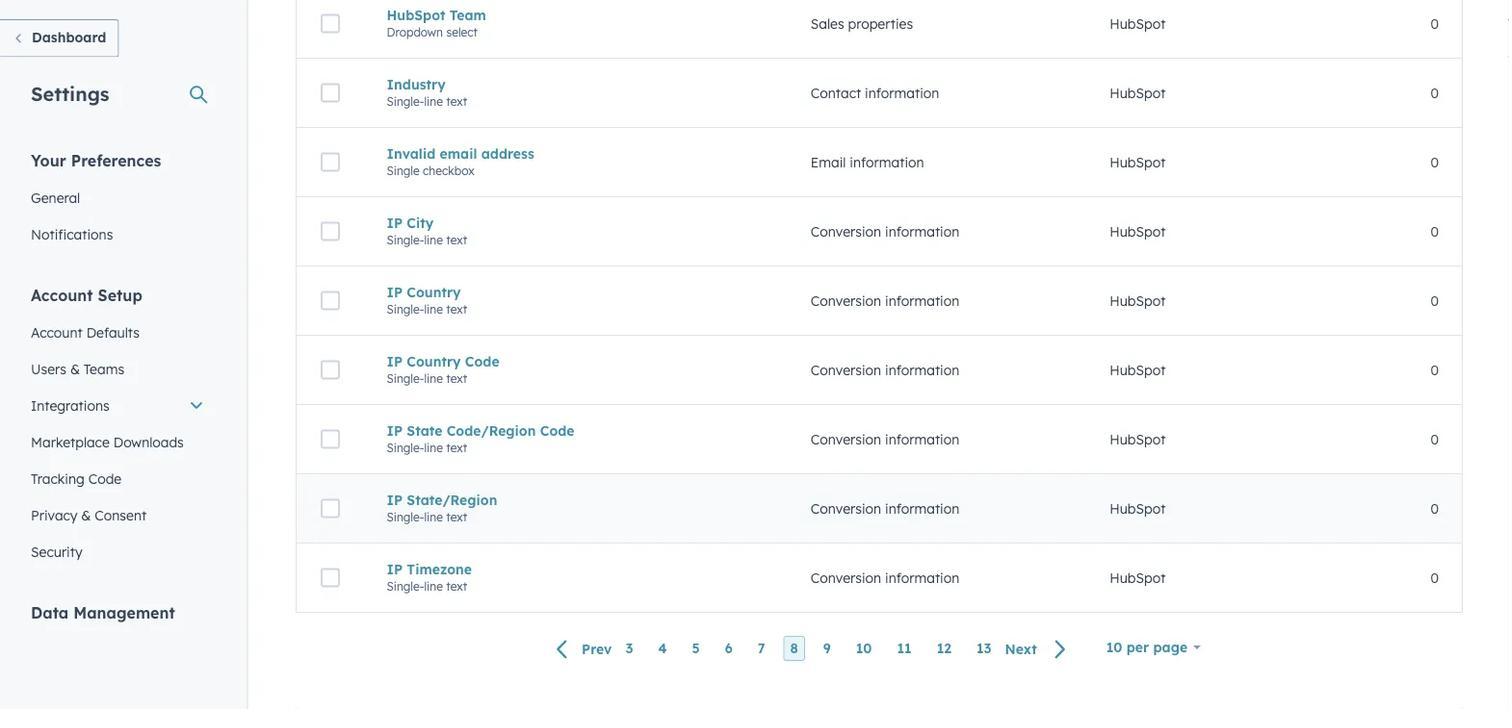 Task type: locate. For each thing, give the bounding box(es) containing it.
privacy & consent
[[31, 507, 147, 524]]

conversion information for ip timezone
[[811, 570, 959, 587]]

10 for 10 per page
[[1106, 639, 1122, 656]]

information
[[865, 85, 939, 101], [850, 154, 924, 171], [885, 223, 959, 240], [885, 293, 959, 309], [885, 362, 959, 379], [885, 431, 959, 448], [885, 501, 959, 517], [885, 570, 959, 587]]

country down ip city single-line text
[[407, 284, 461, 301]]

ip inside the ip timezone single-line text
[[387, 561, 403, 578]]

1 horizontal spatial code
[[465, 353, 499, 370]]

ip inside ip state code/region code single-line text
[[387, 423, 403, 439]]

8 0 from the top
[[1430, 501, 1439, 517]]

city
[[407, 215, 434, 231]]

settings
[[31, 81, 109, 105]]

9 0 from the top
[[1430, 570, 1439, 587]]

& right "users"
[[70, 361, 80, 377]]

text down 'state/region'
[[446, 510, 467, 525]]

& for privacy
[[81, 507, 91, 524]]

3 0 from the top
[[1430, 154, 1439, 171]]

4 conversion information from the top
[[811, 431, 959, 448]]

line inside ip state/region single-line text
[[424, 510, 443, 525]]

0 for ip state code/region code
[[1430, 431, 1439, 448]]

text inside ip state/region single-line text
[[446, 510, 467, 525]]

4 single- from the top
[[387, 371, 424, 386]]

timezone
[[407, 561, 472, 578]]

1 vertical spatial country
[[407, 353, 461, 370]]

5 conversion information from the top
[[811, 501, 959, 517]]

ip for ip state code/region code
[[387, 423, 403, 439]]

7 single- from the top
[[387, 579, 424, 594]]

0 vertical spatial code
[[465, 353, 499, 370]]

hubspot for ip timezone
[[1110, 570, 1166, 587]]

single- down city at left
[[387, 233, 424, 247]]

single- inside ip state/region single-line text
[[387, 510, 424, 525]]

text up ip country single-line text
[[446, 233, 467, 247]]

hubspot for hubspot team
[[1110, 15, 1166, 32]]

line up the 'ip country code single-line text'
[[424, 302, 443, 317]]

0 horizontal spatial 10
[[856, 641, 872, 657]]

conversion information for ip country code
[[811, 362, 959, 379]]

contact
[[811, 85, 861, 101]]

5 text from the top
[[446, 441, 467, 455]]

information for ip state code/region code
[[885, 431, 959, 448]]

conversion for ip state code/region code
[[811, 431, 881, 448]]

6 conversion from the top
[[811, 570, 881, 587]]

security
[[31, 544, 82, 560]]

0 vertical spatial country
[[407, 284, 461, 301]]

6 text from the top
[[446, 510, 467, 525]]

&
[[70, 361, 80, 377], [81, 507, 91, 524]]

1 country from the top
[[407, 284, 461, 301]]

ip left timezone in the bottom of the page
[[387, 561, 403, 578]]

0 vertical spatial &
[[70, 361, 80, 377]]

text down code/region
[[446, 441, 467, 455]]

11 button
[[890, 637, 918, 662]]

hubspot for ip state/region
[[1110, 501, 1166, 517]]

1 conversion from the top
[[811, 223, 881, 240]]

email information
[[811, 154, 924, 171]]

account setup
[[31, 286, 142, 305]]

ip left state
[[387, 423, 403, 439]]

5 ip from the top
[[387, 492, 403, 509]]

integrations button
[[19, 388, 216, 424]]

1 horizontal spatial 10
[[1106, 639, 1122, 656]]

2 text from the top
[[446, 233, 467, 247]]

users & teams
[[31, 361, 124, 377]]

tab panel
[[280, 0, 1478, 683]]

data
[[31, 603, 69, 623]]

2 conversion information from the top
[[811, 293, 959, 309]]

code inside ip state code/region code single-line text
[[540, 423, 574, 439]]

4 conversion from the top
[[811, 431, 881, 448]]

6 0 from the top
[[1430, 362, 1439, 379]]

invalid
[[387, 145, 436, 162]]

2 horizontal spatial code
[[540, 423, 574, 439]]

hubspot for ip state code/region code
[[1110, 431, 1166, 448]]

0 horizontal spatial &
[[70, 361, 80, 377]]

10 inside popup button
[[1106, 639, 1122, 656]]

3 single- from the top
[[387, 302, 424, 317]]

ip country single-line text
[[387, 284, 467, 317]]

6 conversion information from the top
[[811, 570, 959, 587]]

10 inside button
[[856, 641, 872, 657]]

single- down 'state/region'
[[387, 510, 424, 525]]

single- down industry
[[387, 94, 424, 109]]

text up the email on the top of page
[[446, 94, 467, 109]]

country inside the 'ip country code single-line text'
[[407, 353, 461, 370]]

contact information
[[811, 85, 939, 101]]

single- up the 'ip country code single-line text'
[[387, 302, 424, 317]]

6 line from the top
[[424, 510, 443, 525]]

ip inside ip country single-line text
[[387, 284, 403, 301]]

conversion information for ip state/region
[[811, 501, 959, 517]]

your preferences
[[31, 151, 161, 170]]

ip inside ip state/region single-line text
[[387, 492, 403, 509]]

ip for ip city
[[387, 215, 403, 231]]

7
[[758, 641, 765, 657]]

6 single- from the top
[[387, 510, 424, 525]]

account up "users"
[[31, 324, 83, 341]]

hubspot team dropdown select
[[387, 7, 486, 39]]

11
[[897, 641, 912, 657]]

code inside the account setup element
[[88, 470, 122, 487]]

1 vertical spatial account
[[31, 324, 83, 341]]

management
[[73, 603, 175, 623]]

2 single- from the top
[[387, 233, 424, 247]]

ip state/region button
[[387, 492, 764, 509]]

ip left city at left
[[387, 215, 403, 231]]

5 single- from the top
[[387, 441, 424, 455]]

select
[[446, 25, 478, 39]]

single- down state
[[387, 441, 424, 455]]

6 ip from the top
[[387, 561, 403, 578]]

7 0 from the top
[[1430, 431, 1439, 448]]

4 line from the top
[[424, 371, 443, 386]]

4 button
[[651, 637, 674, 662]]

line inside industry single-line text
[[424, 94, 443, 109]]

& right 'privacy'
[[81, 507, 91, 524]]

prev button
[[545, 637, 619, 662]]

tracking code
[[31, 470, 122, 487]]

code
[[465, 353, 499, 370], [540, 423, 574, 439], [88, 470, 122, 487]]

integrations
[[31, 397, 109, 414]]

2 account from the top
[[31, 324, 83, 341]]

ip for ip state/region
[[387, 492, 403, 509]]

information for ip timezone
[[885, 570, 959, 587]]

line down 'state/region'
[[424, 510, 443, 525]]

1 ip from the top
[[387, 215, 403, 231]]

invalid email address button
[[387, 145, 764, 162]]

1 text from the top
[[446, 94, 467, 109]]

general
[[31, 189, 80, 206]]

hubspot
[[387, 7, 445, 23], [1110, 15, 1166, 32], [1110, 85, 1166, 101], [1110, 154, 1166, 171], [1110, 223, 1166, 240], [1110, 293, 1166, 309], [1110, 362, 1166, 379], [1110, 431, 1166, 448], [1110, 501, 1166, 517], [1110, 570, 1166, 587]]

hubspot inside hubspot team dropdown select
[[387, 7, 445, 23]]

users
[[31, 361, 66, 377]]

5 line from the top
[[424, 441, 443, 455]]

ip country button
[[387, 284, 764, 301]]

1 vertical spatial code
[[540, 423, 574, 439]]

account setup element
[[19, 285, 216, 571]]

0 horizontal spatial code
[[88, 470, 122, 487]]

invalid email address single checkbox
[[387, 145, 534, 178]]

information for ip city
[[885, 223, 959, 240]]

3 text from the top
[[446, 302, 467, 317]]

1 conversion information from the top
[[811, 223, 959, 240]]

properties
[[848, 15, 913, 32]]

account up account defaults
[[31, 286, 93, 305]]

conversion
[[811, 223, 881, 240], [811, 293, 881, 309], [811, 362, 881, 379], [811, 431, 881, 448], [811, 501, 881, 517], [811, 570, 881, 587]]

teams
[[84, 361, 124, 377]]

information for ip country
[[885, 293, 959, 309]]

account for account defaults
[[31, 324, 83, 341]]

sales
[[811, 15, 844, 32]]

dashboard
[[32, 29, 106, 46]]

pagination navigation
[[545, 637, 1078, 662]]

checkbox
[[423, 163, 474, 178]]

ip for ip country code
[[387, 353, 403, 370]]

3 ip from the top
[[387, 353, 403, 370]]

3 button
[[619, 637, 640, 662]]

code down marketplace downloads
[[88, 470, 122, 487]]

1 line from the top
[[424, 94, 443, 109]]

2 conversion from the top
[[811, 293, 881, 309]]

downloads
[[113, 434, 184, 451]]

0 vertical spatial account
[[31, 286, 93, 305]]

7 line from the top
[[424, 579, 443, 594]]

information for industry
[[865, 85, 939, 101]]

line
[[424, 94, 443, 109], [424, 233, 443, 247], [424, 302, 443, 317], [424, 371, 443, 386], [424, 441, 443, 455], [424, 510, 443, 525], [424, 579, 443, 594]]

ip inside the 'ip country code single-line text'
[[387, 353, 403, 370]]

2 ip from the top
[[387, 284, 403, 301]]

1 vertical spatial &
[[81, 507, 91, 524]]

text up code/region
[[446, 371, 467, 386]]

3 conversion from the top
[[811, 362, 881, 379]]

10 left per
[[1106, 639, 1122, 656]]

ip
[[387, 215, 403, 231], [387, 284, 403, 301], [387, 353, 403, 370], [387, 423, 403, 439], [387, 492, 403, 509], [387, 561, 403, 578]]

defaults
[[86, 324, 140, 341]]

2 vertical spatial code
[[88, 470, 122, 487]]

general link
[[19, 180, 216, 216]]

single- up state
[[387, 371, 424, 386]]

country inside ip country single-line text
[[407, 284, 461, 301]]

1 account from the top
[[31, 286, 93, 305]]

line down state
[[424, 441, 443, 455]]

10 right 9
[[856, 641, 872, 657]]

3 conversion information from the top
[[811, 362, 959, 379]]

5 conversion from the top
[[811, 501, 881, 517]]

3 line from the top
[[424, 302, 443, 317]]

state
[[407, 423, 442, 439]]

line down city at left
[[424, 233, 443, 247]]

code up code/region
[[465, 353, 499, 370]]

consent
[[95, 507, 147, 524]]

0 for ip state/region
[[1430, 501, 1439, 517]]

2 line from the top
[[424, 233, 443, 247]]

4 text from the top
[[446, 371, 467, 386]]

next
[[1005, 641, 1037, 658]]

0
[[1430, 15, 1439, 32], [1430, 85, 1439, 101], [1430, 154, 1439, 171], [1430, 223, 1439, 240], [1430, 293, 1439, 309], [1430, 362, 1439, 379], [1430, 431, 1439, 448], [1430, 501, 1439, 517], [1430, 570, 1439, 587]]

ip down ip city single-line text
[[387, 284, 403, 301]]

country down ip country single-line text
[[407, 353, 461, 370]]

2 0 from the top
[[1430, 85, 1439, 101]]

account
[[31, 286, 93, 305], [31, 324, 83, 341]]

users & teams link
[[19, 351, 216, 388]]

1 horizontal spatial &
[[81, 507, 91, 524]]

text up the 'ip country code single-line text'
[[446, 302, 467, 317]]

ip down ip country single-line text
[[387, 353, 403, 370]]

hubspot team button
[[387, 7, 764, 23]]

line up state
[[424, 371, 443, 386]]

line inside ip city single-line text
[[424, 233, 443, 247]]

line down industry
[[424, 94, 443, 109]]

single- inside ip city single-line text
[[387, 233, 424, 247]]

1 single- from the top
[[387, 94, 424, 109]]

email
[[440, 145, 477, 162]]

line inside ip country single-line text
[[424, 302, 443, 317]]

8 button
[[783, 637, 805, 662]]

line inside the ip timezone single-line text
[[424, 579, 443, 594]]

ip left 'state/region'
[[387, 492, 403, 509]]

1 0 from the top
[[1430, 15, 1439, 32]]

5 0 from the top
[[1430, 293, 1439, 309]]

line down timezone in the bottom of the page
[[424, 579, 443, 594]]

code right code/region
[[540, 423, 574, 439]]

code inside the 'ip country code single-line text'
[[465, 353, 499, 370]]

information for ip country code
[[885, 362, 959, 379]]

4 0 from the top
[[1430, 223, 1439, 240]]

text down timezone in the bottom of the page
[[446, 579, 467, 594]]

0 for industry
[[1430, 85, 1439, 101]]

ip inside ip city single-line text
[[387, 215, 403, 231]]

industry button
[[387, 76, 764, 93]]

7 text from the top
[[446, 579, 467, 594]]

& for users
[[70, 361, 80, 377]]

10 button
[[849, 637, 879, 662]]

2 country from the top
[[407, 353, 461, 370]]

address
[[481, 145, 534, 162]]

single- down timezone in the bottom of the page
[[387, 579, 424, 594]]

5 button
[[685, 637, 707, 662]]

account defaults
[[31, 324, 140, 341]]

6
[[725, 641, 733, 657]]

text inside ip state code/region code single-line text
[[446, 441, 467, 455]]

line inside ip state code/region code single-line text
[[424, 441, 443, 455]]

single
[[387, 163, 420, 178]]

4 ip from the top
[[387, 423, 403, 439]]

country
[[407, 284, 461, 301], [407, 353, 461, 370]]

security link
[[19, 534, 216, 571]]



Task type: describe. For each thing, give the bounding box(es) containing it.
single- inside the 'ip country code single-line text'
[[387, 371, 424, 386]]

ip state code/region code single-line text
[[387, 423, 574, 455]]

marketplace downloads
[[31, 434, 184, 451]]

notifications
[[31, 226, 113, 243]]

dropdown
[[387, 25, 443, 39]]

4
[[658, 641, 667, 657]]

privacy
[[31, 507, 77, 524]]

information for ip state/region
[[885, 501, 959, 517]]

10 per page
[[1106, 639, 1188, 656]]

9
[[823, 641, 831, 657]]

information for invalid email address
[[850, 154, 924, 171]]

0 for ip country
[[1430, 293, 1439, 309]]

13
[[976, 641, 991, 657]]

text inside ip country single-line text
[[446, 302, 467, 317]]

hubspot for industry
[[1110, 85, 1166, 101]]

hubspot for invalid email address
[[1110, 154, 1166, 171]]

country for code
[[407, 353, 461, 370]]

conversion for ip country
[[811, 293, 881, 309]]

country for single-
[[407, 284, 461, 301]]

code/region
[[447, 423, 536, 439]]

conversion information for ip city
[[811, 223, 959, 240]]

ip country code single-line text
[[387, 353, 499, 386]]

prev
[[582, 641, 612, 658]]

3
[[625, 641, 633, 657]]

ip country code button
[[387, 353, 764, 370]]

tab panel containing hubspot team
[[280, 0, 1478, 683]]

dashboard link
[[0, 19, 119, 57]]

5
[[692, 641, 700, 657]]

conversion for ip city
[[811, 223, 881, 240]]

text inside industry single-line text
[[446, 94, 467, 109]]

conversion information for ip country
[[811, 293, 959, 309]]

9 button
[[816, 637, 838, 662]]

ip city single-line text
[[387, 215, 467, 247]]

marketplace
[[31, 434, 110, 451]]

industry single-line text
[[387, 76, 467, 109]]

setup
[[98, 286, 142, 305]]

per
[[1126, 639, 1149, 656]]

your preferences element
[[19, 150, 216, 253]]

tracking code link
[[19, 461, 216, 497]]

text inside ip city single-line text
[[446, 233, 467, 247]]

10 per page button
[[1094, 629, 1213, 667]]

single- inside ip state code/region code single-line text
[[387, 441, 424, 455]]

industry
[[387, 76, 446, 93]]

ip timezone single-line text
[[387, 561, 472, 594]]

marketplace downloads link
[[19, 424, 216, 461]]

7 button
[[751, 637, 772, 662]]

text inside the ip timezone single-line text
[[446, 579, 467, 594]]

0 for ip city
[[1430, 223, 1439, 240]]

privacy & consent link
[[19, 497, 216, 534]]

6 button
[[718, 637, 739, 662]]

text inside the 'ip country code single-line text'
[[446, 371, 467, 386]]

12
[[937, 641, 951, 657]]

8
[[790, 641, 798, 657]]

0 for ip timezone
[[1430, 570, 1439, 587]]

0 for hubspot team
[[1430, 15, 1439, 32]]

10 for 10
[[856, 641, 872, 657]]

account for account setup
[[31, 286, 93, 305]]

tracking
[[31, 470, 85, 487]]

line inside the 'ip country code single-line text'
[[424, 371, 443, 386]]

ip for ip timezone
[[387, 561, 403, 578]]

conversion information for ip state code/region code
[[811, 431, 959, 448]]

hubspot for ip country code
[[1110, 362, 1166, 379]]

0 for ip country code
[[1430, 362, 1439, 379]]

your
[[31, 151, 66, 170]]

notifications link
[[19, 216, 216, 253]]

hubspot for ip city
[[1110, 223, 1166, 240]]

ip state/region single-line text
[[387, 492, 497, 525]]

13 button
[[970, 637, 998, 662]]

conversion for ip state/region
[[811, 501, 881, 517]]

preferences
[[71, 151, 161, 170]]

page
[[1153, 639, 1188, 656]]

data management
[[31, 603, 175, 623]]

0 for invalid email address
[[1430, 154, 1439, 171]]

ip city button
[[387, 215, 764, 231]]

email
[[811, 154, 846, 171]]

conversion for ip timezone
[[811, 570, 881, 587]]

single- inside industry single-line text
[[387, 94, 424, 109]]

ip timezone button
[[387, 561, 764, 578]]

sales properties
[[811, 15, 913, 32]]

ip state code/region code button
[[387, 423, 764, 439]]

account defaults link
[[19, 314, 216, 351]]

12 button
[[930, 637, 958, 662]]

state/region
[[407, 492, 497, 509]]

hubspot for ip country
[[1110, 293, 1166, 309]]

conversion for ip country code
[[811, 362, 881, 379]]

team
[[450, 7, 486, 23]]

single- inside the ip timezone single-line text
[[387, 579, 424, 594]]

single- inside ip country single-line text
[[387, 302, 424, 317]]

ip for ip country
[[387, 284, 403, 301]]



Task type: vqa. For each thing, say whether or not it's contained in the screenshot.


